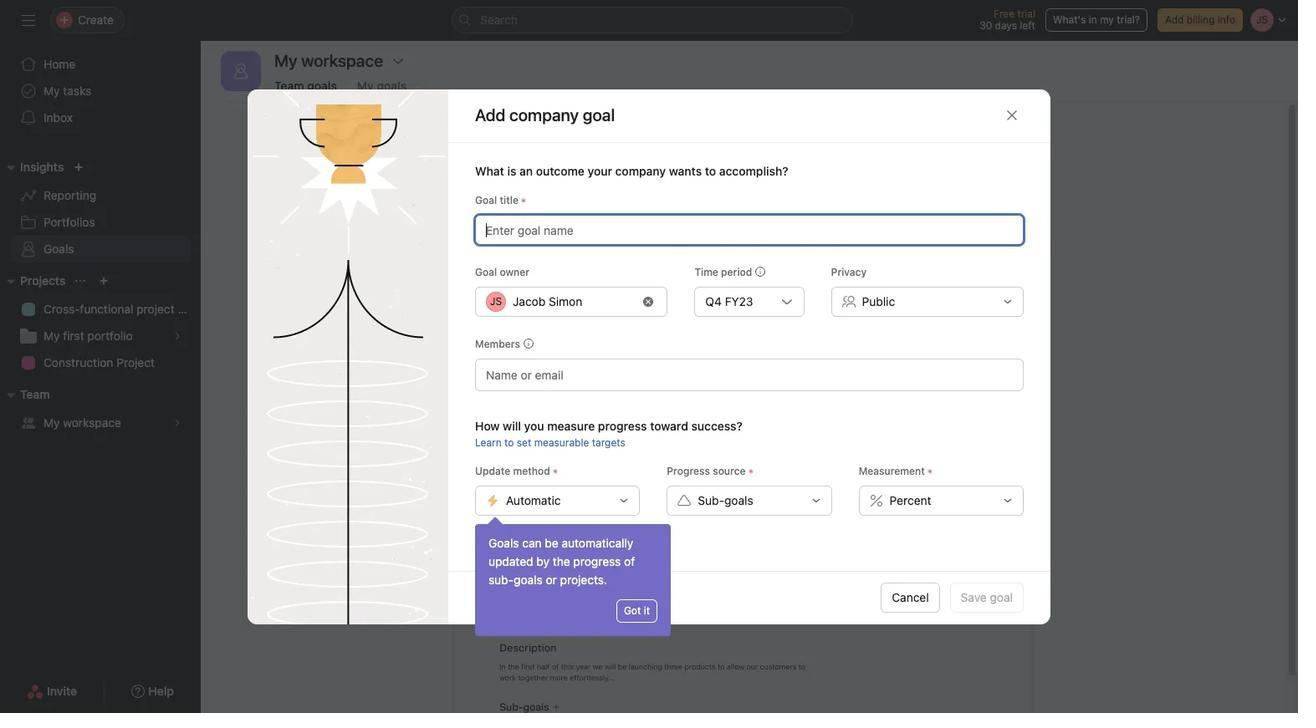 Task type: locate. For each thing, give the bounding box(es) containing it.
add inside dialog
[[475, 105, 506, 125]]

goal inside button
[[990, 591, 1013, 605]]

my goals
[[357, 79, 407, 93]]

public
[[862, 294, 895, 308]]

0 horizontal spatial to
[[504, 436, 514, 449]]

goal
[[475, 194, 497, 206], [475, 266, 497, 278]]

2 goal from the top
[[475, 266, 497, 278]]

level
[[588, 225, 616, 240]]

what
[[475, 164, 504, 178]]

goals
[[43, 242, 74, 256], [488, 536, 519, 550]]

team down construction
[[20, 387, 50, 401]]

measurement
[[859, 465, 925, 477]]

your inside add top-level goals to help teams prioritize and connect work to your organization's objectives.
[[925, 225, 952, 240]]

progress down the automatically
[[573, 555, 621, 569]]

to left the set
[[504, 436, 514, 449]]

hide sidebar image
[[22, 13, 35, 27]]

company goal
[[509, 105, 615, 125]]

can
[[522, 536, 542, 550]]

strategic goals
[[750, 184, 881, 207]]

1 horizontal spatial goal
[[990, 591, 1013, 605]]

members
[[475, 337, 520, 350]]

will
[[503, 419, 521, 433]]

free trial 30 days left
[[980, 8, 1035, 32]]

goal inside button
[[744, 297, 767, 311]]

team inside dropdown button
[[20, 387, 50, 401]]

remove image
[[644, 297, 654, 307]]

0 horizontal spatial your
[[588, 164, 612, 178]]

fy23
[[725, 294, 753, 308]]

goal title
[[475, 194, 519, 206]]

my left first
[[43, 329, 60, 343]]

to inside how will you measure progress toward success? learn to set measurable targets
[[504, 436, 514, 449]]

js
[[490, 295, 502, 307]]

required image
[[746, 466, 756, 476]]

my tasks link
[[10, 78, 191, 105]]

the
[[553, 555, 570, 569]]

required image down an
[[519, 195, 529, 205]]

0 horizontal spatial team
[[20, 387, 50, 401]]

1 vertical spatial goal
[[990, 591, 1013, 605]]

global element
[[0, 41, 201, 141]]

0 vertical spatial progress
[[598, 419, 647, 433]]

sub-
[[698, 493, 724, 507]]

my left tasks
[[43, 84, 60, 98]]

my inside the teams element
[[43, 416, 60, 430]]

reporting
[[43, 188, 96, 202]]

my inside projects element
[[43, 329, 60, 343]]

projects element
[[0, 266, 201, 380]]

goals inside 'dropdown button'
[[724, 493, 753, 507]]

my down team dropdown button
[[43, 416, 60, 430]]

sub-goals button
[[667, 486, 832, 516]]

add company goal
[[475, 105, 615, 125]]

goal left the owner
[[475, 266, 497, 278]]

automatically
[[562, 536, 634, 550]]

simon
[[549, 294, 582, 308]]

and inside add top-level goals to help teams prioritize and connect work to your organization's objectives.
[[798, 225, 820, 240]]

my down my workspace
[[357, 79, 374, 93]]

got it button
[[616, 600, 657, 623]]

project
[[137, 302, 175, 316]]

sub-goals
[[698, 493, 753, 507]]

and up objectives.
[[798, 225, 820, 240]]

close this dialog image
[[1005, 109, 1019, 122]]

required image down learn to set measurable targets link
[[550, 466, 560, 476]]

progress up targets
[[598, 419, 647, 433]]

0 vertical spatial goal
[[744, 297, 767, 311]]

1 vertical spatial your
[[925, 225, 952, 240]]

invite button
[[16, 677, 88, 707]]

required image up percent dropdown button
[[925, 466, 935, 476]]

to right work
[[910, 225, 922, 240]]

1 horizontal spatial team
[[274, 79, 304, 93]]

projects.
[[560, 573, 607, 587]]

0 vertical spatial and
[[640, 184, 673, 207]]

public button
[[831, 286, 1024, 317]]

goals for my goals
[[377, 79, 407, 93]]

project
[[116, 355, 155, 370]]

0 vertical spatial goal
[[475, 194, 497, 206]]

and down company
[[640, 184, 673, 207]]

1 vertical spatial team
[[20, 387, 50, 401]]

it
[[644, 605, 650, 617]]

owner
[[500, 266, 530, 278]]

my tasks
[[43, 84, 91, 98]]

goal left the title
[[475, 194, 497, 206]]

cross-
[[43, 302, 80, 316]]

1 vertical spatial progress
[[573, 555, 621, 569]]

my for my goals
[[357, 79, 374, 93]]

goals
[[307, 79, 337, 93], [377, 79, 407, 93], [619, 225, 652, 240], [724, 493, 753, 507], [514, 573, 543, 587]]

my inside global element
[[43, 84, 60, 98]]

goal
[[744, 297, 767, 311], [990, 591, 1013, 605]]

left
[[1020, 19, 1035, 32]]

your up set
[[588, 164, 612, 178]]

1 horizontal spatial required image
[[550, 466, 560, 476]]

1 goal from the top
[[475, 194, 497, 206]]

to
[[655, 225, 668, 240], [910, 225, 922, 240], [504, 436, 514, 449]]

your right work
[[925, 225, 952, 240]]

2 horizontal spatial required image
[[925, 466, 935, 476]]

free
[[994, 8, 1015, 20]]

0 vertical spatial your
[[588, 164, 612, 178]]

goal for goal owner
[[475, 266, 497, 278]]

to left help
[[655, 225, 668, 240]]

0 horizontal spatial and
[[640, 184, 673, 207]]

add for add goal
[[719, 297, 741, 311]]

1 horizontal spatial to
[[655, 225, 668, 240]]

my
[[357, 79, 374, 93], [43, 84, 60, 98], [43, 329, 60, 343], [43, 416, 60, 430]]

my workspace
[[274, 51, 383, 70]]

to accomplish?
[[705, 164, 788, 178]]

prioritize
[[741, 225, 794, 240]]

0 vertical spatial team
[[274, 79, 304, 93]]

team down my workspace
[[274, 79, 304, 93]]

you
[[524, 419, 544, 433]]

goal for add goal
[[744, 297, 767, 311]]

team for team
[[20, 387, 50, 401]]

1 vertical spatial and
[[798, 225, 820, 240]]

time
[[695, 266, 718, 278]]

2 horizontal spatial to
[[910, 225, 922, 240]]

my for my first portfolio
[[43, 329, 60, 343]]

what's in my trial? button
[[1045, 8, 1148, 32]]

wants
[[669, 164, 702, 178]]

0 horizontal spatial goal
[[744, 297, 767, 311]]

add inside add top-level goals to help teams prioritize and connect work to your organization's objectives.
[[534, 225, 559, 240]]

my goals link
[[357, 79, 407, 101]]

help
[[671, 225, 697, 240]]

my workspace
[[43, 416, 121, 430]]

1 horizontal spatial goals
[[488, 536, 519, 550]]

by
[[536, 555, 550, 569]]

add goal
[[719, 297, 767, 311]]

info
[[1218, 13, 1235, 26]]

0 horizontal spatial goals
[[43, 242, 74, 256]]

learn
[[475, 436, 502, 449]]

goals inside "insights" element
[[43, 242, 74, 256]]

goals inside goals can be automatically updated by the progress of sub-goals or projects.
[[488, 536, 519, 550]]

functional
[[80, 302, 133, 316]]

or
[[546, 573, 557, 587]]

title
[[500, 194, 519, 206]]

goals up updated
[[488, 536, 519, 550]]

got it
[[624, 605, 650, 617]]

q4 fy23
[[705, 294, 753, 308]]

Enter goal name text field
[[475, 215, 1024, 245]]

1 vertical spatial goal
[[475, 266, 497, 278]]

goals for goals can be automatically updated by the progress of sub-goals or projects.
[[488, 536, 519, 550]]

jacob simon
[[513, 294, 582, 308]]

0 horizontal spatial required image
[[519, 195, 529, 205]]

search
[[480, 13, 518, 27]]

team for team goals
[[274, 79, 304, 93]]

required image
[[519, 195, 529, 205], [550, 466, 560, 476], [925, 466, 935, 476]]

insights
[[20, 160, 64, 174]]

1 horizontal spatial your
[[925, 225, 952, 240]]

0 vertical spatial goals
[[43, 242, 74, 256]]

1 horizontal spatial and
[[798, 225, 820, 240]]

automatic
[[506, 493, 561, 507]]

1 vertical spatial goals
[[488, 536, 519, 550]]

add billing info button
[[1158, 8, 1243, 32]]

projects button
[[0, 271, 66, 291]]

your
[[588, 164, 612, 178], [925, 225, 952, 240]]

30
[[980, 19, 992, 32]]

goals down portfolios
[[43, 242, 74, 256]]

add company goal dialog
[[248, 89, 1051, 624]]

q4 fy23 button
[[695, 286, 804, 317]]

organization's
[[666, 245, 751, 260]]



Task type: describe. For each thing, give the bounding box(es) containing it.
days
[[995, 19, 1017, 32]]

add top-level goals to help teams prioritize and connect work to your organization's objectives.
[[534, 225, 952, 260]]

percent button
[[859, 486, 1024, 516]]

save goal
[[961, 591, 1013, 605]]

construction project
[[43, 355, 155, 370]]

team goals link
[[274, 79, 337, 101]]

save goal button
[[950, 583, 1024, 613]]

trial?
[[1117, 13, 1140, 26]]

objectives.
[[754, 245, 820, 260]]

add for add top-level goals to help teams prioritize and connect work to your organization's objectives.
[[534, 225, 559, 240]]

source
[[713, 465, 746, 477]]

goal owner
[[475, 266, 530, 278]]

add billing info
[[1165, 13, 1235, 26]]

add for add billing info
[[1165, 13, 1184, 26]]

portfolio
[[87, 329, 133, 343]]

jacob
[[513, 294, 546, 308]]

progress inside how will you measure progress toward success? learn to set measurable targets
[[598, 419, 647, 433]]

progress source
[[667, 465, 746, 477]]

goal for goal title
[[475, 194, 497, 206]]

toward success?
[[650, 419, 743, 433]]

reporting link
[[10, 182, 191, 209]]

home
[[43, 57, 75, 71]]

goals for sub-goals
[[724, 493, 753, 507]]

q4
[[705, 294, 722, 308]]

my first portfolio
[[43, 329, 133, 343]]

be
[[545, 536, 558, 550]]

time period
[[695, 266, 752, 278]]

what's
[[1053, 13, 1086, 26]]

goals inside add top-level goals to help teams prioritize and connect work to your organization's objectives.
[[619, 225, 652, 240]]

cross-functional project plan
[[43, 302, 201, 316]]

inbox
[[43, 110, 73, 125]]

measure
[[547, 419, 595, 433]]

my workspace link
[[10, 410, 191, 437]]

my for my tasks
[[43, 84, 60, 98]]

set
[[605, 184, 635, 207]]

goals link
[[10, 236, 191, 263]]

tasks
[[63, 84, 91, 98]]

Name or email text field
[[486, 364, 576, 384]]

sub-
[[488, 573, 514, 587]]

learn to set measurable targets link
[[475, 436, 625, 449]]

got
[[624, 605, 641, 617]]

goals can be automatically updated by the progress of sub-goals or projects.
[[488, 536, 635, 587]]

invite
[[47, 684, 77, 698]]

goals inside goals can be automatically updated by the progress of sub-goals or projects.
[[514, 573, 543, 587]]

progress inside goals can be automatically updated by the progress of sub-goals or projects.
[[573, 555, 621, 569]]

targets
[[592, 436, 625, 449]]

cross-functional project plan link
[[10, 296, 201, 323]]

goals for goals
[[43, 242, 74, 256]]

progress
[[667, 465, 710, 477]]

add goal button
[[708, 289, 778, 320]]

goals can be automatically updated by the progress of sub-goals or projects. tooltip
[[475, 519, 671, 637]]

insights button
[[0, 157, 64, 177]]

my
[[1100, 13, 1114, 26]]

team goals
[[274, 79, 337, 93]]

an
[[520, 164, 533, 178]]

what's in my trial?
[[1053, 13, 1140, 26]]

search list box
[[452, 7, 853, 33]]

my for my workspace
[[43, 416, 60, 430]]

your inside add company goal dialog
[[588, 164, 612, 178]]

projects
[[20, 274, 66, 288]]

cancel
[[892, 591, 929, 605]]

percent
[[890, 493, 931, 507]]

goal for save goal
[[990, 591, 1013, 605]]

team button
[[0, 385, 50, 405]]

privacy
[[831, 266, 867, 278]]

add for add company goal
[[475, 105, 506, 125]]

connect
[[824, 225, 873, 240]]

construction
[[43, 355, 113, 370]]

plan
[[178, 302, 201, 316]]

updated
[[488, 555, 533, 569]]

period
[[721, 266, 752, 278]]

insights element
[[0, 152, 201, 266]]

first
[[63, 329, 84, 343]]

goals for team goals
[[307, 79, 337, 93]]

required image for automatic
[[550, 466, 560, 476]]

work
[[877, 225, 906, 240]]

search button
[[452, 7, 853, 33]]

outcome
[[536, 164, 585, 178]]

billing
[[1187, 13, 1215, 26]]

my first portfolio link
[[10, 323, 191, 350]]

company
[[615, 164, 666, 178]]

how
[[475, 419, 500, 433]]

required image for percent
[[925, 466, 935, 476]]

save
[[961, 591, 987, 605]]

teams element
[[0, 380, 201, 440]]

is
[[507, 164, 516, 178]]

construction project link
[[10, 350, 191, 376]]

trial
[[1017, 8, 1035, 20]]

measurable
[[534, 436, 589, 449]]



Task type: vqa. For each thing, say whether or not it's contained in the screenshot.
'Add tab' image
no



